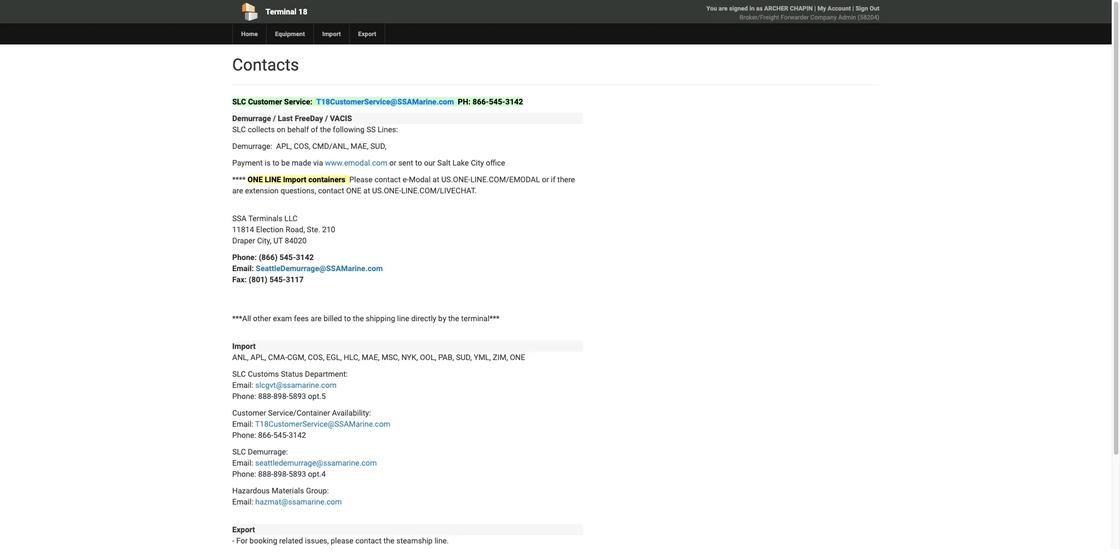 Task type: locate. For each thing, give the bounding box(es) containing it.
1 email: from the top
[[232, 264, 254, 273]]

contact left e-
[[375, 175, 401, 184]]

898-
[[274, 392, 289, 401], [274, 470, 289, 479]]

1 vertical spatial cos,
[[308, 353, 325, 362]]

0 vertical spatial contact
[[375, 175, 401, 184]]

email: up demurrage:
[[232, 420, 254, 429]]

one up extension
[[248, 175, 263, 184]]

slc collects on behalf of the following ss lines:
[[232, 125, 398, 134]]

one inside please contact e-modal at us.one-line.com/emodal or if there are extension questions, contact one at us.one-line.com/livechat.
[[346, 186, 362, 195]]

on
[[277, 125, 286, 134]]

terminals
[[249, 214, 283, 223]]

2 5893 from the top
[[289, 470, 306, 479]]

hazmat@ssamarine.com link
[[255, 497, 342, 507]]

898- up the materials
[[274, 470, 289, 479]]

0 horizontal spatial are
[[232, 186, 243, 195]]

email: inside phone: (866) 545-3142 email: seattledemurrage@ssamarine.com fax: (801) 545-3117
[[232, 264, 254, 273]]

2 horizontal spatial import
[[322, 30, 341, 38]]

home link
[[232, 23, 266, 44]]

5893 down "slcgvt@ssamarine.com" link
[[289, 392, 306, 401]]

888-
[[258, 392, 274, 401], [258, 470, 274, 479]]

are inside you are signed in as archer chapin | my account | sign out broker/freight forwarder company admin (58204)
[[719, 5, 728, 12]]

email: down demurrage:
[[232, 458, 254, 468]]

3142 right ph:
[[506, 97, 524, 106]]

2 888- from the top
[[258, 470, 274, 479]]

sud,
[[371, 142, 387, 151], [456, 353, 472, 362]]

mae,
[[351, 142, 369, 151], [362, 353, 380, 362]]

or left if
[[542, 175, 549, 184]]

2 vertical spatial one
[[510, 353, 526, 362]]

1 vertical spatial 5893
[[289, 470, 306, 479]]

1 vertical spatial one
[[346, 186, 362, 195]]

1 horizontal spatial 866-
[[473, 97, 489, 106]]

866- right ph:
[[473, 97, 489, 106]]

service:
[[284, 97, 313, 106]]

sud, down ss
[[371, 142, 387, 151]]

t18customerservice@ssamarine.com down /container
[[255, 420, 391, 429]]

866- up demurrage:
[[258, 431, 274, 440]]

0 vertical spatial 898-
[[274, 392, 289, 401]]

1 horizontal spatial import
[[283, 175, 307, 184]]

/container
[[294, 408, 330, 418]]

or for if
[[542, 175, 549, 184]]

email: inside slc customs status department: email: slcgvt@ssamarine.com phone: 888-898-5893 opt.5
[[232, 381, 254, 390]]

phone:
[[232, 253, 257, 262], [232, 392, 256, 401], [232, 431, 256, 440], [232, 470, 256, 479]]

2 phone: from the top
[[232, 392, 256, 401]]

hlc,
[[344, 353, 360, 362]]

0 vertical spatial t18customerservice@ssamarine.com link
[[317, 97, 454, 106]]

0 vertical spatial import
[[322, 30, 341, 38]]

fax:
[[232, 275, 247, 284]]

2 vertical spatial import
[[232, 342, 256, 351]]

0 vertical spatial cos,
[[294, 142, 311, 151]]

1 horizontal spatial apl,
[[276, 142, 292, 151]]

are right you in the right of the page
[[719, 5, 728, 12]]

5893 inside slc customs status department: email: slcgvt@ssamarine.com phone: 888-898-5893 opt.5
[[289, 392, 306, 401]]

1 888- from the top
[[258, 392, 274, 401]]

email:
[[232, 264, 254, 273], [232, 381, 254, 390], [232, 420, 254, 429], [232, 458, 254, 468], [232, 497, 254, 507]]

/
[[273, 114, 276, 123], [325, 114, 328, 123]]

3142
[[506, 97, 524, 106], [296, 253, 314, 262], [289, 431, 306, 440]]

4 email: from the top
[[232, 458, 254, 468]]

slc for slc demurrage: email: seattledemurrage@ssamarine.com phone: 888-898-5893 opt.4
[[232, 447, 246, 457]]

please contact e-modal at us.one-line.com/emodal or if there are extension questions, contact one at us.one-line.com/livechat.
[[232, 175, 576, 195]]

lines:
[[378, 125, 398, 134]]

3142 inside customer service /container availability: email: t18customerservice@ssamarine.com phone: 866-545-3142
[[289, 431, 306, 440]]

0 horizontal spatial export
[[232, 525, 255, 534]]

related
[[279, 536, 303, 545]]

3142 up seattledemurrage@ssamarine.com link
[[296, 253, 314, 262]]

1 vertical spatial 866-
[[258, 431, 274, 440]]

www.emodal.com
[[325, 158, 388, 167]]

lake
[[453, 158, 469, 167]]

1 vertical spatial sud,
[[456, 353, 472, 362]]

1 vertical spatial import
[[283, 175, 307, 184]]

equipment
[[275, 30, 305, 38]]

apl,
[[276, 142, 292, 151], [251, 353, 266, 362]]

| left sign
[[853, 5, 855, 12]]

line
[[397, 314, 410, 323]]

0 vertical spatial 5893
[[289, 392, 306, 401]]

at down please at the left top
[[364, 186, 370, 195]]

are inside please contact e-modal at us.one-line.com/emodal or if there are extension questions, contact one at us.one-line.com/livechat.
[[232, 186, 243, 195]]

11814
[[232, 225, 254, 234]]

2 slc from the top
[[232, 125, 246, 134]]

account
[[828, 5, 852, 12]]

0 horizontal spatial |
[[815, 5, 817, 12]]

1 898- from the top
[[274, 392, 289, 401]]

contact
[[375, 175, 401, 184], [318, 186, 344, 195], [356, 536, 382, 545]]

customer up demurrage
[[248, 97, 282, 106]]

phone: inside customer service /container availability: email: t18customerservice@ssamarine.com phone: 866-545-3142
[[232, 431, 256, 440]]

to right billed
[[344, 314, 351, 323]]

1 vertical spatial 898-
[[274, 470, 289, 479]]

contact down the containers
[[318, 186, 344, 195]]

0 horizontal spatial 866-
[[258, 431, 274, 440]]

1 horizontal spatial /
[[325, 114, 328, 123]]

0 vertical spatial at
[[433, 175, 440, 184]]

the
[[320, 125, 331, 134], [353, 314, 364, 323], [449, 314, 460, 323], [384, 536, 395, 545]]

the right by
[[449, 314, 460, 323]]

0 vertical spatial export
[[358, 30, 377, 38]]

0 vertical spatial us.one-
[[442, 175, 471, 184]]

road,
[[286, 225, 305, 234]]

t18customerservice@ssamarine.com up lines:
[[317, 97, 454, 106]]

email: down the hazardous
[[232, 497, 254, 507]]

there
[[558, 175, 576, 184]]

545- up demurrage:
[[274, 431, 289, 440]]

cma-
[[268, 353, 287, 362]]

import left export link
[[322, 30, 341, 38]]

cos, up made
[[294, 142, 311, 151]]

or inside please contact e-modal at us.one-line.com/emodal or if there are extension questions, contact one at us.one-line.com/livechat.
[[542, 175, 549, 184]]

0 vertical spatial or
[[390, 158, 397, 167]]

0 horizontal spatial apl,
[[251, 353, 266, 362]]

1 horizontal spatial or
[[542, 175, 549, 184]]

broker/freight
[[740, 14, 780, 21]]

888- down customs
[[258, 392, 274, 401]]

issues,
[[305, 536, 329, 545]]

1 vertical spatial customer
[[232, 408, 266, 418]]

5 email: from the top
[[232, 497, 254, 507]]

city,
[[257, 236, 272, 245]]

0 horizontal spatial at
[[364, 186, 370, 195]]

phone: up demurrage:
[[232, 431, 256, 440]]

us.one- down please at the left top
[[372, 186, 402, 195]]

apl, up the be
[[276, 142, 292, 151]]

4 phone: from the top
[[232, 470, 256, 479]]

exam
[[273, 314, 292, 323]]

the left steamship
[[384, 536, 395, 545]]

mae, up the www.emodal.com
[[351, 142, 369, 151]]

phone: up the hazardous
[[232, 470, 256, 479]]

email: for customer
[[232, 420, 254, 429]]

payment is to be made via www.emodal.com or sent to our salt lake city office
[[232, 158, 506, 167]]

545- down 84020 on the left top of page
[[280, 253, 296, 262]]

1 5893 from the top
[[289, 392, 306, 401]]

export up the for
[[232, 525, 255, 534]]

/ left last
[[273, 114, 276, 123]]

1 slc from the top
[[232, 97, 246, 106]]

or for sent
[[390, 158, 397, 167]]

cos, left the egl,
[[308, 353, 325, 362]]

line.com/emodal
[[471, 175, 540, 184]]

1 vertical spatial apl,
[[251, 353, 266, 362]]

1 horizontal spatial one
[[346, 186, 362, 195]]

are
[[719, 5, 728, 12], [232, 186, 243, 195]]

slc down anl,
[[232, 369, 246, 379]]

us.one-
[[442, 175, 471, 184], [372, 186, 402, 195]]

election
[[256, 225, 284, 234]]

slc down demurrage
[[232, 125, 246, 134]]

import up anl,
[[232, 342, 256, 351]]

phone: down draper
[[232, 253, 257, 262]]

group:
[[306, 486, 329, 495]]

import
[[322, 30, 341, 38], [283, 175, 307, 184], [232, 342, 256, 351]]

my account link
[[818, 5, 852, 12]]

545-
[[489, 97, 506, 106], [280, 253, 296, 262], [270, 275, 286, 284], [274, 431, 289, 440]]

one right zim,
[[510, 353, 526, 362]]

545- inside customer service /container availability: email: t18customerservice@ssamarine.com phone: 866-545-3142
[[274, 431, 289, 440]]

1 vertical spatial or
[[542, 175, 549, 184]]

0 horizontal spatial or
[[390, 158, 397, 167]]

our
[[424, 158, 436, 167]]

payment
[[232, 158, 263, 167]]

| left my
[[815, 5, 817, 12]]

5893 up the materials
[[289, 470, 306, 479]]

as
[[757, 5, 763, 12]]

zim,
[[493, 353, 508, 362]]

of
[[311, 125, 318, 134]]

mae, right hlc,
[[362, 353, 380, 362]]

customer
[[248, 97, 282, 106], [232, 408, 266, 418]]

one down please at the left top
[[346, 186, 362, 195]]

2 email: from the top
[[232, 381, 254, 390]]

1 vertical spatial us.one-
[[372, 186, 402, 195]]

demurrage:  apl, cos, cmd/anl, mae, sud,
[[232, 142, 387, 151]]

2 horizontal spatial to
[[416, 158, 422, 167]]

email: down customs
[[232, 381, 254, 390]]

3142 inside phone: (866) 545-3142 email: seattledemurrage@ssamarine.com fax: (801) 545-3117
[[296, 253, 314, 262]]

0 horizontal spatial /
[[273, 114, 276, 123]]

1 vertical spatial export
[[232, 525, 255, 534]]

1 vertical spatial t18customerservice@ssamarine.com
[[255, 420, 391, 429]]

slc left demurrage:
[[232, 447, 246, 457]]

5893 inside slc demurrage: email: seattledemurrage@ssamarine.com phone: 888-898-5893 opt.4
[[289, 470, 306, 479]]

1 vertical spatial contact
[[318, 186, 344, 195]]

1 vertical spatial t18customerservice@ssamarine.com link
[[255, 420, 391, 429]]

0 vertical spatial apl,
[[276, 142, 292, 151]]

0 vertical spatial are
[[719, 5, 728, 12]]

(58204)
[[858, 14, 880, 21]]

/ left vacis
[[325, 114, 328, 123]]

slc customs status department: email: slcgvt@ssamarine.com phone: 888-898-5893 opt.5
[[232, 369, 348, 401]]

|
[[815, 5, 817, 12], [853, 5, 855, 12]]

1 horizontal spatial |
[[853, 5, 855, 12]]

2 / from the left
[[325, 114, 328, 123]]

slc inside slc customs status department: email: slcgvt@ssamarine.com phone: 888-898-5893 opt.5
[[232, 369, 246, 379]]

1 vertical spatial mae,
[[362, 353, 380, 362]]

1 vertical spatial at
[[364, 186, 370, 195]]

3 phone: from the top
[[232, 431, 256, 440]]

****
[[232, 175, 246, 184]]

are down ****
[[232, 186, 243, 195]]

888- up the hazardous
[[258, 470, 274, 479]]

866- inside customer service /container availability: email: t18customerservice@ssamarine.com phone: 866-545-3142
[[258, 431, 274, 440]]

898- inside slc customs status department: email: slcgvt@ssamarine.com phone: 888-898-5893 opt.5
[[274, 392, 289, 401]]

t18customerservice@ssamarine.com link up lines:
[[317, 97, 454, 106]]

898- up service
[[274, 392, 289, 401]]

0 vertical spatial sud,
[[371, 142, 387, 151]]

1 horizontal spatial are
[[719, 5, 728, 12]]

city
[[471, 158, 484, 167]]

the left shipping
[[353, 314, 364, 323]]

export down terminal 18 link
[[358, 30, 377, 38]]

0 horizontal spatial import
[[232, 342, 256, 351]]

3142 down /container
[[289, 431, 306, 440]]

booking
[[250, 536, 277, 545]]

email: inside customer service /container availability: email: t18customerservice@ssamarine.com phone: 866-545-3142
[[232, 420, 254, 429]]

3 slc from the top
[[232, 369, 246, 379]]

us.one- down the lake
[[442, 175, 471, 184]]

to left our
[[416, 158, 422, 167]]

545- right (801)
[[270, 275, 286, 284]]

1 vertical spatial 888-
[[258, 470, 274, 479]]

1 vertical spatial 3142
[[296, 253, 314, 262]]

2 898- from the top
[[274, 470, 289, 479]]

phone: down customs
[[232, 392, 256, 401]]

customer left service
[[232, 408, 266, 418]]

or left sent
[[390, 158, 397, 167]]

equipment link
[[266, 23, 314, 44]]

contact right please
[[356, 536, 382, 545]]

4 slc from the top
[[232, 447, 246, 457]]

0 horizontal spatial one
[[248, 175, 263, 184]]

slc inside slc demurrage: email: seattledemurrage@ssamarine.com phone: 888-898-5893 opt.4
[[232, 447, 246, 457]]

slc up demurrage
[[232, 97, 246, 106]]

seattledemurrage@ssamarine.com
[[255, 458, 377, 468]]

line.
[[435, 536, 449, 545]]

pab,
[[439, 353, 454, 362]]

0 vertical spatial 3142
[[506, 97, 524, 106]]

collects
[[248, 125, 275, 134]]

1 phone: from the top
[[232, 253, 257, 262]]

to right the is
[[273, 158, 280, 167]]

t18customerservice@ssamarine.com link
[[317, 97, 454, 106], [255, 420, 391, 429]]

email: up fax:
[[232, 264, 254, 273]]

sud, right pab,
[[456, 353, 472, 362]]

apl, up customs
[[251, 353, 266, 362]]

2 horizontal spatial one
[[510, 353, 526, 362]]

at up the line.com/livechat.
[[433, 175, 440, 184]]

0 vertical spatial one
[[248, 175, 263, 184]]

import up the questions,
[[283, 175, 307, 184]]

draper
[[232, 236, 255, 245]]

ssa
[[232, 214, 247, 223]]

3 email: from the top
[[232, 420, 254, 429]]

shipping
[[366, 314, 395, 323]]

one
[[248, 175, 263, 184], [346, 186, 362, 195], [510, 353, 526, 362]]

-
[[232, 536, 235, 545]]

0 vertical spatial 888-
[[258, 392, 274, 401]]

t18customerservice@ssamarine.com link down /container
[[255, 420, 391, 429]]

terminal 18
[[266, 7, 308, 16]]

export
[[358, 30, 377, 38], [232, 525, 255, 534]]

***all
[[232, 314, 251, 323]]

forwarder
[[781, 14, 809, 21]]

898- inside slc demurrage: email: seattledemurrage@ssamarine.com phone: 888-898-5893 opt.4
[[274, 470, 289, 479]]

2 vertical spatial 3142
[[289, 431, 306, 440]]

1 vertical spatial are
[[232, 186, 243, 195]]



Task type: describe. For each thing, give the bounding box(es) containing it.
home
[[241, 30, 258, 38]]

msc,
[[382, 353, 400, 362]]

please
[[331, 536, 354, 545]]

yml,
[[474, 353, 491, 362]]

egl,
[[327, 353, 342, 362]]

questions,
[[281, 186, 316, 195]]

2 vertical spatial contact
[[356, 536, 382, 545]]

materials
[[272, 486, 304, 495]]

opt.4
[[308, 470, 326, 479]]

by
[[439, 314, 447, 323]]

terminal
[[266, 7, 297, 16]]

888- inside slc customs status department: email: slcgvt@ssamarine.com phone: 888-898-5893 opt.5
[[258, 392, 274, 401]]

1 horizontal spatial export
[[358, 30, 377, 38]]

demurrage
[[232, 114, 271, 123]]

slc for slc collects on behalf of the following ss lines:
[[232, 125, 246, 134]]

be
[[282, 158, 290, 167]]

freeday
[[295, 114, 323, 123]]

company
[[811, 14, 837, 21]]

3117
[[286, 275, 304, 284]]

status
[[281, 369, 303, 379]]

phone: inside phone: (866) 545-3142 email: seattledemurrage@ssamarine.com fax: (801) 545-3117
[[232, 253, 257, 262]]

ph:
[[458, 97, 471, 106]]

ool,
[[420, 353, 437, 362]]

1 horizontal spatial to
[[344, 314, 351, 323]]

2 | from the left
[[853, 5, 855, 12]]

line
[[265, 175, 281, 184]]

signed
[[730, 5, 749, 12]]

t18customerservice@ssamarine.com inside customer service /container availability: email: t18customerservice@ssamarine.com phone: 866-545-3142
[[255, 420, 391, 429]]

0 vertical spatial 866-
[[473, 97, 489, 106]]

slc for slc customs status department: email: slcgvt@ssamarine.com phone: 888-898-5893 opt.5
[[232, 369, 246, 379]]

hazmat@ssamarine.com
[[255, 497, 342, 507]]

service
[[268, 408, 294, 418]]

0 vertical spatial customer
[[248, 97, 282, 106]]

steamship
[[397, 536, 433, 545]]

customer service /container availability: email: t18customerservice@ssamarine.com phone: 866-545-3142
[[232, 408, 391, 440]]

directly
[[412, 314, 437, 323]]

slc for slc customer service: t18customerservice@ssamarine.com ph: 866-545-3142
[[232, 97, 246, 106]]

email: inside slc demurrage: email: seattledemurrage@ssamarine.com phone: 888-898-5893 opt.4
[[232, 458, 254, 468]]

last
[[278, 114, 293, 123]]

e-
[[403, 175, 409, 184]]

email: for phone:
[[232, 264, 254, 273]]

1 | from the left
[[815, 5, 817, 12]]

545- right ph:
[[489, 97, 506, 106]]

made
[[292, 158, 312, 167]]

is
[[265, 158, 271, 167]]

0 horizontal spatial to
[[273, 158, 280, 167]]

0 horizontal spatial us.one-
[[372, 186, 402, 195]]

archer
[[765, 5, 789, 12]]

admin
[[839, 14, 857, 21]]

ss
[[367, 125, 376, 134]]

0 vertical spatial mae,
[[351, 142, 369, 151]]

phone: (866) 545-3142 email: seattledemurrage@ssamarine.com fax: (801) 545-3117
[[232, 253, 383, 284]]

containers
[[309, 175, 346, 184]]

export link
[[350, 23, 385, 44]]

salt
[[438, 158, 451, 167]]

0 vertical spatial t18customerservice@ssamarine.com
[[317, 97, 454, 106]]

- for booking related issues, please contact the steamship line.
[[232, 536, 449, 545]]

ssa terminals llc 11814 election road, ste. 210 draper city, ut 84020
[[232, 214, 335, 245]]

1 horizontal spatial at
[[433, 175, 440, 184]]

vacis
[[330, 114, 352, 123]]

cgm,
[[287, 353, 306, 362]]

slcgvt@ssamarine.com
[[255, 381, 337, 390]]

extension
[[245, 186, 279, 195]]

hazardous materials group: email: hazmat@ssamarine.com
[[232, 486, 342, 507]]

hazardous
[[232, 486, 270, 495]]

1 / from the left
[[273, 114, 276, 123]]

terminal 18 link
[[232, 0, 493, 23]]

customer inside customer service /container availability: email: t18customerservice@ssamarine.com phone: 866-545-3142
[[232, 408, 266, 418]]

the right of
[[320, 125, 331, 134]]

chapin
[[791, 5, 813, 12]]

fees are
[[294, 314, 322, 323]]

availability:
[[332, 408, 371, 418]]

**** one line import containers
[[232, 175, 348, 184]]

888- inside slc demurrage: email: seattledemurrage@ssamarine.com phone: 888-898-5893 opt.4
[[258, 470, 274, 479]]

slc demurrage: email: seattledemurrage@ssamarine.com phone: 888-898-5893 opt.4
[[232, 447, 377, 479]]

demurrage:
[[248, 447, 288, 457]]

billed
[[324, 314, 342, 323]]

www.emodal.com link
[[325, 158, 388, 167]]

anl,
[[232, 353, 249, 362]]

modal
[[409, 175, 431, 184]]

office
[[486, 158, 506, 167]]

sign
[[856, 5, 869, 12]]

my
[[818, 5, 827, 12]]

ste.
[[307, 225, 320, 234]]

email: inside hazardous materials group: email: hazmat@ssamarine.com
[[232, 497, 254, 507]]

sign out link
[[856, 5, 880, 12]]

behalf
[[288, 125, 309, 134]]

1 horizontal spatial sud,
[[456, 353, 472, 362]]

phone: inside slc demurrage: email: seattledemurrage@ssamarine.com phone: 888-898-5893 opt.4
[[232, 470, 256, 479]]

seattledemurrage@ssamarine.com
[[256, 264, 383, 273]]

you are signed in as archer chapin | my account | sign out broker/freight forwarder company admin (58204)
[[707, 5, 880, 21]]

demurrage / last freeday / vacis
[[232, 114, 352, 123]]

slc customer service: t18customerservice@ssamarine.com ph: 866-545-3142
[[232, 97, 524, 106]]

import link
[[314, 23, 350, 44]]

terminal***
[[461, 314, 500, 323]]

0 horizontal spatial sud,
[[371, 142, 387, 151]]

email: for slc
[[232, 381, 254, 390]]

ut
[[274, 236, 283, 245]]

sent
[[399, 158, 414, 167]]

cmd/anl,
[[312, 142, 349, 151]]

customs
[[248, 369, 279, 379]]

1 horizontal spatial us.one-
[[442, 175, 471, 184]]

via
[[313, 158, 323, 167]]

***all other exam fees are billed to the shipping line directly by the terminal***
[[232, 314, 500, 323]]

phone: inside slc customs status department: email: slcgvt@ssamarine.com phone: 888-898-5893 opt.5
[[232, 392, 256, 401]]



Task type: vqa. For each thing, say whether or not it's contained in the screenshot.
Export Pre-Arrival link
no



